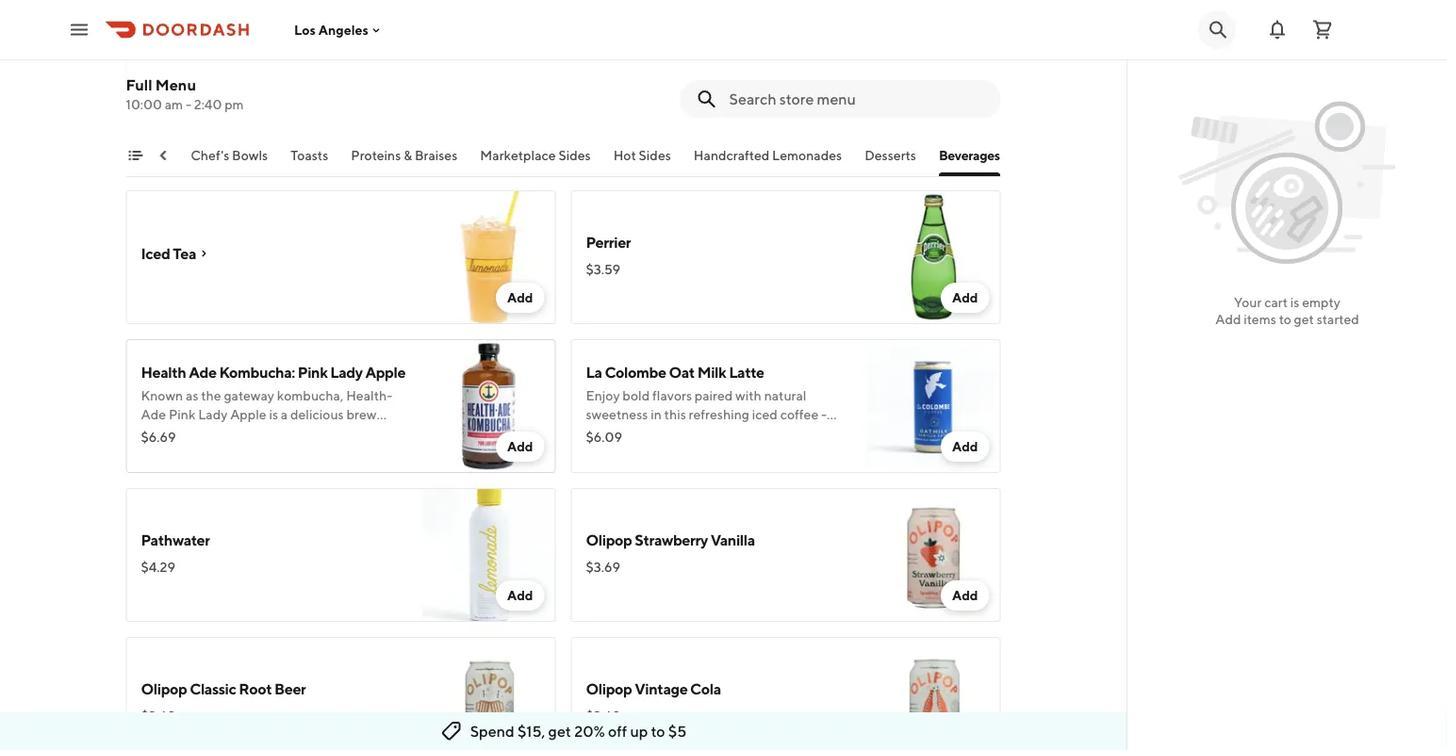 Task type: locate. For each thing, give the bounding box(es) containing it.
your cart is empty add items to get started
[[1216, 295, 1360, 327]]

to for items
[[1279, 312, 1292, 327]]

is
[[1291, 295, 1300, 310]]

for inside cookie dough bake cookies at 325°f for 14 - 16 mins.
[[276, 30, 293, 45]]

olipop for olipop classic root beer
[[141, 680, 187, 698]]

1 horizontal spatial to
[[1279, 312, 1292, 327]]

to inside the your cart is empty add items to get started
[[1279, 312, 1292, 327]]

2 vertical spatial -
[[821, 407, 827, 422]]

lemonades
[[773, 148, 843, 163]]

0 horizontal spatial -
[[186, 97, 191, 112]]

vintage
[[635, 680, 688, 698]]

2 bowls from the left
[[233, 148, 268, 163]]

to down cart
[[1279, 312, 1292, 327]]

for
[[276, 30, 293, 45], [680, 445, 697, 460]]

braises
[[415, 148, 458, 163]]

14
[[295, 30, 309, 45]]

1 vertical spatial for
[[680, 445, 697, 460]]

hot sides button
[[614, 146, 672, 176]]

pressed
[[730, 426, 776, 441]]

to right up
[[651, 723, 665, 741]]

- right 14
[[311, 30, 317, 45]]

1 horizontal spatial for
[[680, 445, 697, 460]]

sides left hot
[[559, 148, 591, 163]]

olipop up off
[[586, 680, 632, 698]]

chef's
[[191, 148, 230, 163]]

325°f
[[237, 30, 273, 45]]

sides inside button
[[639, 148, 672, 163]]

$5
[[668, 723, 687, 741]]

add button for iced tea
[[496, 283, 545, 313]]

add for health ade kombucha: pink lady apple
[[507, 439, 533, 455]]

la colombe oat milk latte image
[[867, 339, 1001, 473]]

get
[[1294, 312, 1314, 327], [548, 723, 571, 741]]

olipop for olipop vintage cola
[[586, 680, 632, 698]]

add
[[507, 60, 533, 75], [507, 290, 533, 306], [952, 290, 978, 306], [1216, 312, 1242, 327], [507, 439, 533, 455], [952, 439, 978, 455], [507, 588, 533, 604], [952, 588, 978, 604]]

0 horizontal spatial sides
[[559, 148, 591, 163]]

- inside la colombe oat milk latte enjoy bold flavors paired with natural sweetness in this refreshing iced coffee - brewed overnight, cold-pressed and double-filtered for a smooth, clean sip.
[[821, 407, 827, 422]]

get right "$15,"
[[548, 723, 571, 741]]

handcrafted lemonades
[[694, 148, 843, 163]]

bowls right the chef's
[[233, 148, 268, 163]]

hot
[[614, 148, 637, 163]]

angeles
[[319, 22, 369, 37]]

add button for perrier
[[941, 283, 990, 313]]

0 horizontal spatial for
[[276, 30, 293, 45]]

chef's bowls button
[[191, 146, 268, 176]]

bowls for poke bowls
[[133, 148, 169, 163]]

0 vertical spatial for
[[276, 30, 293, 45]]

bake
[[141, 30, 171, 45]]

olipop vintage cola image
[[867, 637, 1001, 751]]

0 vertical spatial -
[[311, 30, 317, 45]]

1 vertical spatial to
[[651, 723, 665, 741]]

natural
[[764, 388, 807, 404]]

add for iced tea
[[507, 290, 533, 306]]

and
[[779, 426, 802, 441]]

$3.69 left up
[[586, 709, 621, 724]]

0 horizontal spatial to
[[651, 723, 665, 741]]

dough
[[191, 5, 237, 23]]

desserts
[[865, 148, 917, 163]]

full
[[126, 76, 152, 94]]

olipop strawberry vanilla
[[586, 531, 755, 549]]

2:40
[[194, 97, 222, 112]]

1 horizontal spatial get
[[1294, 312, 1314, 327]]

health ade kombucha: pink lady apple
[[141, 364, 406, 381]]

spend
[[470, 723, 515, 741]]

$6.69
[[141, 430, 176, 445]]

refreshing
[[689, 407, 750, 422]]

cookie
[[141, 5, 189, 23]]

cookies
[[174, 30, 220, 45]]

pm
[[225, 97, 244, 112]]

1 sides from the left
[[559, 148, 591, 163]]

$3.69
[[586, 560, 621, 575], [141, 709, 175, 724], [586, 709, 621, 724]]

desserts button
[[865, 146, 917, 176]]

$3.69 down the olipop strawberry vanilla
[[586, 560, 621, 575]]

$3.69 for olipop classic root beer
[[141, 709, 175, 724]]

2 horizontal spatial -
[[821, 407, 827, 422]]

0 vertical spatial get
[[1294, 312, 1314, 327]]

get down is
[[1294, 312, 1314, 327]]

for left 14
[[276, 30, 293, 45]]

0 horizontal spatial bowls
[[133, 148, 169, 163]]

la colombe oat milk latte enjoy bold flavors paired with natural sweetness in this refreshing iced coffee - brewed overnight, cold-pressed and double-filtered for a smooth, clean sip.
[[586, 364, 827, 460]]

los angeles
[[294, 22, 369, 37]]

colombe
[[605, 364, 666, 381]]

scroll menu navigation left image
[[156, 148, 171, 163]]

- right the am
[[186, 97, 191, 112]]

for left a
[[680, 445, 697, 460]]

1 vertical spatial -
[[186, 97, 191, 112]]

2 sides from the left
[[639, 148, 672, 163]]

off
[[608, 723, 627, 741]]

sides
[[559, 148, 591, 163], [639, 148, 672, 163]]

lady
[[330, 364, 363, 381]]

- inside "full menu 10:00 am - 2:40 pm"
[[186, 97, 191, 112]]

add for perrier
[[952, 290, 978, 306]]

20%
[[574, 723, 605, 741]]

health ade kombucha: pink lady apple image
[[422, 339, 556, 473]]

sip.
[[795, 445, 815, 460]]

add button for health ade kombucha: pink lady apple
[[496, 432, 545, 462]]

bowls
[[133, 148, 169, 163], [233, 148, 268, 163]]

items
[[1244, 312, 1277, 327]]

olipop left classic
[[141, 680, 187, 698]]

0 vertical spatial to
[[1279, 312, 1292, 327]]

$3.69 for olipop vintage cola
[[586, 709, 621, 724]]

sides right hot
[[639, 148, 672, 163]]

a
[[700, 445, 707, 460]]

1 bowls from the left
[[133, 148, 169, 163]]

open menu image
[[68, 18, 91, 41]]

add button
[[496, 53, 545, 83], [496, 283, 545, 313], [941, 283, 990, 313], [496, 432, 545, 462], [941, 432, 990, 462], [496, 581, 545, 611], [941, 581, 990, 611]]

$6.09
[[586, 430, 622, 445]]

$3.69 down olipop classic root beer at the left bottom of the page
[[141, 709, 175, 724]]

pathwater image
[[422, 488, 556, 622]]

1 horizontal spatial sides
[[639, 148, 672, 163]]

iced
[[752, 407, 778, 422]]

add for la colombe oat milk latte
[[952, 439, 978, 455]]

sides inside button
[[559, 148, 591, 163]]

up
[[630, 723, 648, 741]]

beer
[[274, 680, 306, 698]]

olipop left strawberry
[[586, 531, 632, 549]]

- right coffee
[[821, 407, 827, 422]]

1 horizontal spatial bowls
[[233, 148, 268, 163]]

1 vertical spatial get
[[548, 723, 571, 741]]

bowls right poke
[[133, 148, 169, 163]]

1 horizontal spatial -
[[311, 30, 317, 45]]

paired
[[695, 388, 733, 404]]

&
[[404, 148, 413, 163]]

proteins & braises button
[[352, 146, 458, 176]]

this
[[664, 407, 686, 422]]



Task type: describe. For each thing, give the bounding box(es) containing it.
ade
[[189, 364, 217, 381]]

marketplace sides
[[481, 148, 591, 163]]

classic
[[190, 680, 236, 698]]

double-
[[586, 445, 634, 460]]

perrier
[[586, 233, 631, 251]]

spend $15, get 20% off up to $5
[[470, 723, 687, 741]]

overnight,
[[634, 426, 695, 441]]

handcrafted
[[694, 148, 770, 163]]

smooth,
[[709, 445, 758, 460]]

olipop for olipop strawberry vanilla
[[586, 531, 632, 549]]

root
[[239, 680, 272, 698]]

olipop classic root beer image
[[422, 637, 556, 751]]

marketplace sides button
[[481, 146, 591, 176]]

0 horizontal spatial get
[[548, 723, 571, 741]]

los
[[294, 22, 316, 37]]

sweetness
[[586, 407, 648, 422]]

strawberry
[[635, 531, 708, 549]]

proteins & braises
[[352, 148, 458, 163]]

poke
[[99, 148, 130, 163]]

poke bowls
[[99, 148, 169, 163]]

iced tea
[[141, 245, 196, 263]]

health
[[141, 364, 186, 381]]

10:00
[[126, 97, 162, 112]]

vanilla
[[711, 531, 755, 549]]

add button for olipop strawberry vanilla
[[941, 581, 990, 611]]

full menu 10:00 am - 2:40 pm
[[126, 76, 244, 112]]

in
[[651, 407, 662, 422]]

notification bell image
[[1267, 18, 1289, 41]]

proteins
[[352, 148, 402, 163]]

toasts
[[291, 148, 329, 163]]

at
[[222, 30, 234, 45]]

enjoy
[[586, 388, 620, 404]]

$3.59
[[586, 262, 621, 277]]

- inside cookie dough bake cookies at 325°f for 14 - 16 mins.
[[311, 30, 317, 45]]

kombucha:
[[219, 364, 295, 381]]

get inside the your cart is empty add items to get started
[[1294, 312, 1314, 327]]

1 horizontal spatial beverages
[[940, 148, 1001, 163]]

for inside la colombe oat milk latte enjoy bold flavors paired with natural sweetness in this refreshing iced coffee - brewed overnight, cold-pressed and double-filtered for a smooth, clean sip.
[[680, 445, 697, 460]]

add button for pathwater
[[496, 581, 545, 611]]

16
[[319, 30, 333, 45]]

perrier image
[[867, 190, 1001, 324]]

sides for marketplace sides
[[559, 148, 591, 163]]

olipop classic root beer
[[141, 680, 306, 698]]

coffee
[[781, 407, 819, 422]]

add for olipop strawberry vanilla
[[952, 588, 978, 604]]

pathwater
[[141, 531, 210, 549]]

handcrafted lemonades button
[[694, 146, 843, 176]]

sides for hot sides
[[639, 148, 672, 163]]

cookie dough bake cookies at 325°f for 14 - 16 mins.
[[141, 5, 366, 45]]

Item Search search field
[[729, 89, 986, 109]]

0 horizontal spatial beverages
[[126, 149, 222, 174]]

toasts button
[[291, 146, 329, 176]]

oat
[[669, 364, 695, 381]]

olipop vintage cola
[[586, 680, 721, 698]]

marketplace
[[481, 148, 557, 163]]

hot sides
[[614, 148, 672, 163]]

bowls for chef's bowls
[[233, 148, 268, 163]]

cold-
[[698, 426, 730, 441]]

add inside the your cart is empty add items to get started
[[1216, 312, 1242, 327]]

show menu categories image
[[128, 148, 143, 163]]

clean
[[760, 445, 793, 460]]

empty
[[1303, 295, 1341, 310]]

milk
[[698, 364, 726, 381]]

$3.69 for olipop strawberry vanilla
[[586, 560, 621, 575]]

brewed
[[586, 426, 632, 441]]

cart
[[1265, 295, 1288, 310]]

olipop strawberry vanilla image
[[867, 488, 1001, 622]]

$15,
[[518, 723, 545, 741]]

started
[[1317, 312, 1360, 327]]

add for pathwater
[[507, 588, 533, 604]]

am
[[165, 97, 183, 112]]

$4.29
[[141, 560, 175, 575]]

apple
[[365, 364, 406, 381]]

your
[[1234, 295, 1262, 310]]

pink
[[298, 364, 328, 381]]

los angeles button
[[294, 22, 384, 37]]

tea
[[173, 245, 196, 263]]

filtered
[[634, 445, 678, 460]]

cookie dough image
[[422, 0, 556, 94]]

la
[[586, 364, 602, 381]]

bold
[[623, 388, 650, 404]]

iced
[[141, 245, 170, 263]]

with
[[736, 388, 762, 404]]

mins.
[[335, 30, 366, 45]]

to for up
[[651, 723, 665, 741]]

poke bowls button
[[99, 146, 169, 176]]

iced tea image
[[422, 190, 556, 324]]

0 items, open order cart image
[[1312, 18, 1334, 41]]

cola
[[690, 680, 721, 698]]

flavors
[[653, 388, 692, 404]]



Task type: vqa. For each thing, say whether or not it's contained in the screenshot.
the bottommost more
no



